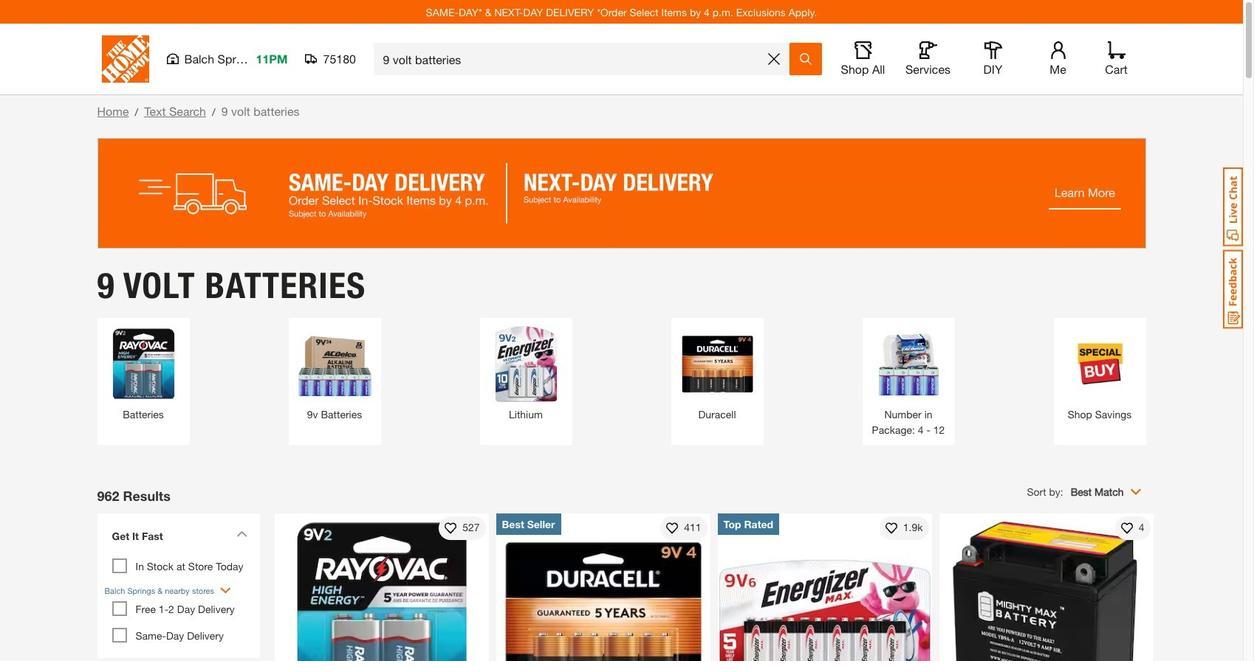 Task type: describe. For each thing, give the bounding box(es) containing it.
What can we help you find today? search field
[[383, 44, 762, 75]]

batteries image
[[105, 325, 182, 403]]

shop savings image
[[1061, 325, 1139, 403]]

12-volt 9 ah 130 cca rechargeable sealed lead acid (sla) powersport battery image
[[939, 514, 1154, 662]]

the home depot logo image
[[102, 35, 149, 83]]

add to list image for 12-volt 9 ah 130 cca rechargeable sealed lead acid (sla) powersport battery image in the bottom of the page
[[1121, 523, 1133, 534]]

max 9v batteries (6-pack), 9-volt alkaline batteries image
[[718, 514, 932, 662]]

live chat image
[[1223, 168, 1243, 247]]

sponsored banner image
[[97, 138, 1146, 249]]

add to list image
[[886, 523, 897, 534]]

high energy 9v batteries (2-pack), alkaline 9 volt batteries image
[[274, 514, 489, 662]]

2 add to list image from the left
[[666, 523, 678, 534]]



Task type: vqa. For each thing, say whether or not it's contained in the screenshot.
Rights inside the the © 2000-2023 Home Depot. All Rights Reserved. Use of this site is subject to certain Terms Of Use. Local store prices may vary from those displayed. Products shown as available are normally stocked but inventory levels cannot be guaranteed. For screen reader problems with this website, please call 1-800-430-3376 or text 38698 (standard carrier rates apply to texts).
no



Task type: locate. For each thing, give the bounding box(es) containing it.
0 horizontal spatial add to list image
[[445, 523, 457, 534]]

3 add to list image from the left
[[1121, 523, 1133, 534]]

lithium image
[[487, 325, 565, 403]]

feedback link image
[[1223, 250, 1243, 329]]

9v batteries image
[[296, 325, 373, 403]]

clear field icon image
[[768, 53, 780, 65]]

add to list image for high energy 9v batteries (2-pack), alkaline 9 volt batteries image
[[445, 523, 457, 534]]

duracell coppertop 9v battery, 4 pack, long-lasting power, all-purpose alkaline battery for your devices image
[[496, 514, 710, 662]]

caret icon image
[[236, 531, 247, 537]]

2 horizontal spatial add to list image
[[1121, 523, 1133, 534]]

1 horizontal spatial add to list image
[[666, 523, 678, 534]]

duracell image
[[679, 325, 756, 403]]

1 add to list image from the left
[[445, 523, 457, 534]]

number in package: 4 - 12 image
[[870, 325, 947, 403]]

add to list image
[[445, 523, 457, 534], [666, 523, 678, 534], [1121, 523, 1133, 534]]



